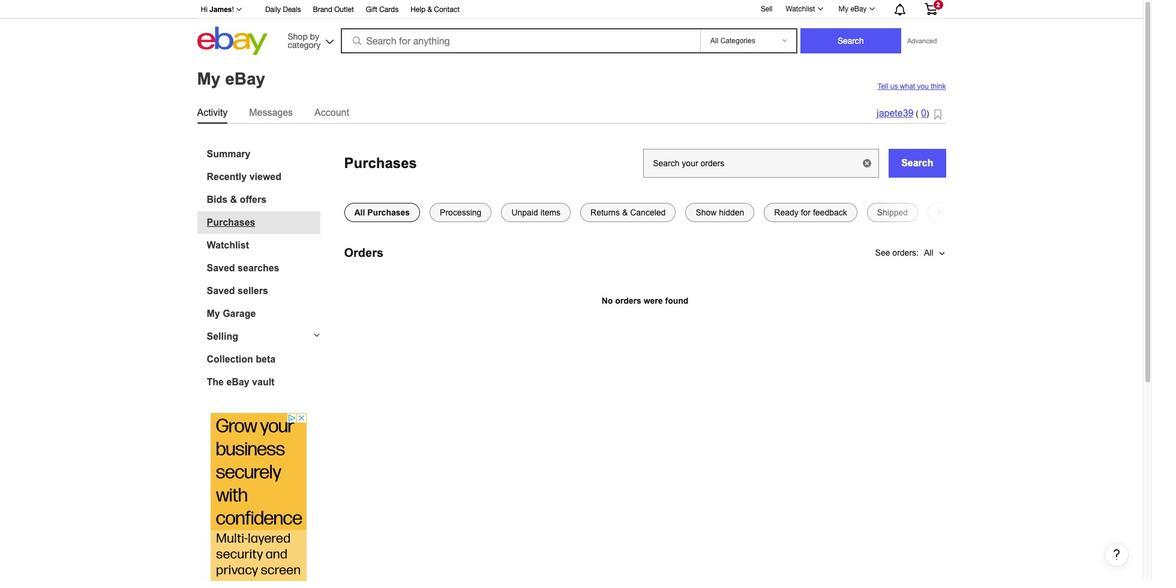 Task type: describe. For each thing, give the bounding box(es) containing it.
hi james !
[[201, 5, 234, 14]]

help
[[411, 5, 426, 14]]

all
[[925, 248, 934, 257]]

tell us what you think link
[[878, 82, 947, 90]]

my ebay inside "account" "navigation"
[[839, 5, 867, 13]]

no
[[602, 296, 613, 305]]

see orders: all
[[876, 248, 934, 257]]

1 horizontal spatial purchases
[[344, 155, 417, 171]]

daily
[[265, 5, 281, 14]]

saved for saved searches
[[207, 263, 235, 273]]

found
[[666, 296, 689, 305]]

1 vertical spatial watchlist link
[[207, 240, 320, 251]]

hi
[[201, 5, 208, 14]]

shop by category button
[[283, 27, 337, 53]]

gift
[[366, 5, 378, 14]]

vault
[[252, 377, 275, 387]]

brand
[[313, 5, 333, 14]]

what
[[901, 82, 916, 90]]

0 link
[[922, 108, 927, 119]]

1 vertical spatial my
[[197, 70, 221, 88]]

japete39 link
[[877, 108, 914, 119]]

recently viewed
[[207, 171, 282, 182]]

collection beta
[[207, 354, 276, 364]]

help, opens dialogs image
[[1111, 549, 1123, 561]]

cards
[[380, 5, 399, 14]]

saved sellers link
[[207, 286, 320, 296]]

summary link
[[207, 149, 320, 159]]

brand outlet
[[313, 5, 354, 14]]

saved searches link
[[207, 263, 320, 274]]

summary
[[207, 149, 251, 159]]

garage
[[223, 308, 256, 319]]

searches
[[238, 263, 280, 273]]

account
[[315, 107, 349, 117]]

selling
[[207, 331, 238, 341]]

activity
[[197, 107, 228, 117]]

orders
[[344, 246, 384, 259]]

category
[[288, 40, 321, 50]]

bids & offers
[[207, 194, 267, 204]]

1 vertical spatial purchases
[[207, 217, 255, 227]]

japete39 ( 0 )
[[877, 108, 930, 119]]

all button
[[924, 240, 947, 265]]

collection beta link
[[207, 354, 320, 365]]

2
[[937, 1, 941, 8]]

ebay for "my ebay" link
[[851, 5, 867, 13]]

brand outlet link
[[313, 4, 354, 17]]

none text field inside my ebay main content
[[644, 149, 880, 177]]

recently viewed link
[[207, 171, 320, 182]]

orders:
[[893, 248, 919, 257]]

purchases link
[[207, 217, 320, 228]]

gift cards
[[366, 5, 399, 14]]

the
[[207, 377, 224, 387]]

help & contact
[[411, 5, 460, 14]]

my for my garage link
[[207, 308, 220, 319]]

make this page your my ebay homepage image
[[935, 109, 942, 120]]

activity link
[[197, 105, 228, 120]]

the ebay vault
[[207, 377, 275, 387]]

collection
[[207, 354, 253, 364]]



Task type: vqa. For each thing, say whether or not it's contained in the screenshot.
japete39 link
yes



Task type: locate. For each thing, give the bounding box(es) containing it.
0 horizontal spatial &
[[230, 194, 237, 204]]

recently
[[207, 171, 247, 182]]

1 vertical spatial my ebay
[[197, 70, 265, 88]]

account link
[[315, 105, 349, 120]]

watchlist for watchlist "link" inside "account" "navigation"
[[786, 5, 816, 13]]

selling button
[[197, 331, 320, 342]]

watchlist link inside "account" "navigation"
[[780, 2, 829, 16]]

were
[[644, 296, 663, 305]]

advanced
[[908, 37, 938, 44]]

search
[[902, 158, 934, 168]]

watchlist up saved searches at the top left
[[207, 240, 249, 250]]

messages
[[249, 107, 293, 117]]

2 vertical spatial my
[[207, 308, 220, 319]]

0 horizontal spatial watchlist link
[[207, 240, 320, 251]]

saved
[[207, 263, 235, 273], [207, 286, 235, 296]]

1 vertical spatial ebay
[[225, 70, 265, 88]]

watchlist inside "account" "navigation"
[[786, 5, 816, 13]]

2 saved from the top
[[207, 286, 235, 296]]

shop by category banner
[[194, 0, 947, 58]]

see
[[876, 248, 891, 257]]

watchlist link right sell
[[780, 2, 829, 16]]

& for contact
[[428, 5, 432, 14]]

None submit
[[801, 28, 902, 53]]

viewed
[[250, 171, 282, 182]]

search button
[[889, 149, 947, 177]]

gift cards link
[[366, 4, 399, 17]]

my for "my ebay" link
[[839, 5, 849, 13]]

Search for anything text field
[[343, 29, 698, 52]]

japete39
[[877, 108, 914, 119]]

outlet
[[335, 5, 354, 14]]

my ebay main content
[[5, 58, 1139, 581]]

orders
[[616, 296, 642, 305]]

tell us what you think
[[878, 82, 947, 90]]

my inside "account" "navigation"
[[839, 5, 849, 13]]

my ebay
[[839, 5, 867, 13], [197, 70, 265, 88]]

sell link
[[756, 5, 778, 13]]

saved up my garage
[[207, 286, 235, 296]]

daily deals
[[265, 5, 301, 14]]

watchlist for bottommost watchlist "link"
[[207, 240, 249, 250]]

0 vertical spatial purchases
[[344, 155, 417, 171]]

1 saved from the top
[[207, 263, 235, 273]]

help & contact link
[[411, 4, 460, 17]]

saved searches
[[207, 263, 280, 273]]

1 vertical spatial watchlist
[[207, 240, 249, 250]]

0 vertical spatial watchlist link
[[780, 2, 829, 16]]

watchlist link
[[780, 2, 829, 16], [207, 240, 320, 251]]

watchlist link up saved searches link
[[207, 240, 320, 251]]

0 vertical spatial my
[[839, 5, 849, 13]]

)
[[927, 109, 930, 119]]

you
[[918, 82, 929, 90]]

tell
[[878, 82, 889, 90]]

ebay inside "account" "navigation"
[[851, 5, 867, 13]]

0 horizontal spatial purchases
[[207, 217, 255, 227]]

& for offers
[[230, 194, 237, 204]]

purchases
[[344, 155, 417, 171], [207, 217, 255, 227]]

james
[[210, 5, 232, 14]]

0 vertical spatial ebay
[[851, 5, 867, 13]]

sellers
[[238, 286, 268, 296]]

my
[[839, 5, 849, 13], [197, 70, 221, 88], [207, 308, 220, 319]]

2 vertical spatial ebay
[[227, 377, 250, 387]]

1 horizontal spatial watchlist
[[786, 5, 816, 13]]

daily deals link
[[265, 4, 301, 17]]

& inside my ebay main content
[[230, 194, 237, 204]]

saved sellers
[[207, 286, 268, 296]]

think
[[931, 82, 947, 90]]

offers
[[240, 194, 267, 204]]

account navigation
[[194, 0, 947, 19]]

ebay for the ebay vault link
[[227, 377, 250, 387]]

0 horizontal spatial watchlist
[[207, 240, 249, 250]]

2 link
[[918, 0, 945, 17]]

advanced link
[[902, 29, 944, 53]]

none submit inside shop by category banner
[[801, 28, 902, 53]]

None text field
[[644, 149, 880, 177]]

& right help
[[428, 5, 432, 14]]

1 vertical spatial &
[[230, 194, 237, 204]]

my garage
[[207, 308, 256, 319]]

sell
[[761, 5, 773, 13]]

advertisement region
[[211, 413, 307, 581]]

watchlist
[[786, 5, 816, 13], [207, 240, 249, 250]]

0 vertical spatial watchlist
[[786, 5, 816, 13]]

& inside 'link'
[[428, 5, 432, 14]]

1 horizontal spatial watchlist link
[[780, 2, 829, 16]]

1 vertical spatial saved
[[207, 286, 235, 296]]

!
[[232, 5, 234, 14]]

1 horizontal spatial my ebay
[[839, 5, 867, 13]]

saved up "saved sellers"
[[207, 263, 235, 273]]

us
[[891, 82, 899, 90]]

0 vertical spatial saved
[[207, 263, 235, 273]]

watchlist right sell
[[786, 5, 816, 13]]

0 vertical spatial my ebay
[[839, 5, 867, 13]]

0
[[922, 108, 927, 119]]

saved for saved sellers
[[207, 286, 235, 296]]

(
[[917, 109, 919, 119]]

bids
[[207, 194, 228, 204]]

bids & offers link
[[207, 194, 320, 205]]

watchlist inside my ebay main content
[[207, 240, 249, 250]]

beta
[[256, 354, 276, 364]]

&
[[428, 5, 432, 14], [230, 194, 237, 204]]

by
[[310, 32, 319, 41]]

my ebay link
[[833, 2, 881, 16]]

my ebay inside main content
[[197, 70, 265, 88]]

the ebay vault link
[[207, 377, 320, 388]]

messages link
[[249, 105, 293, 120]]

deals
[[283, 5, 301, 14]]

0 horizontal spatial my ebay
[[197, 70, 265, 88]]

0 vertical spatial &
[[428, 5, 432, 14]]

shop by category
[[288, 32, 321, 50]]

ebay
[[851, 5, 867, 13], [225, 70, 265, 88], [227, 377, 250, 387]]

& right "bids"
[[230, 194, 237, 204]]

no orders were found
[[602, 296, 689, 305]]

my garage link
[[207, 308, 320, 319]]

1 horizontal spatial &
[[428, 5, 432, 14]]

contact
[[434, 5, 460, 14]]

shop
[[288, 32, 308, 41]]



